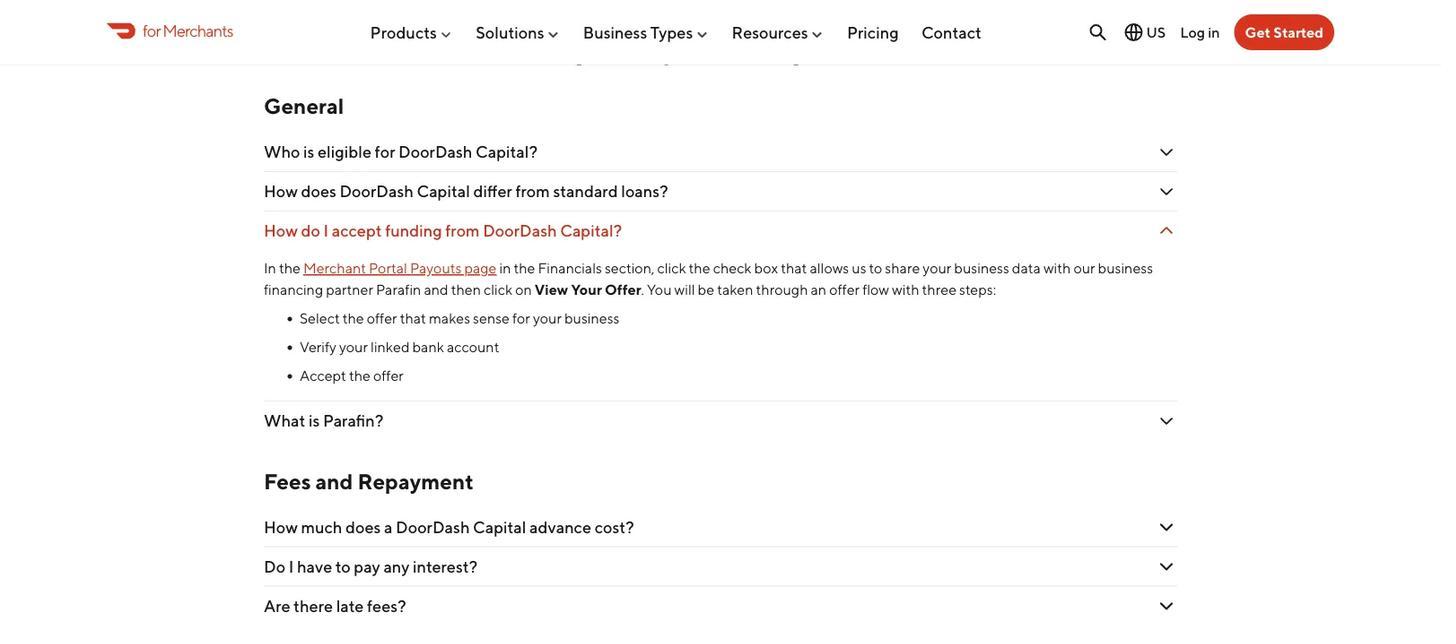 Task type: describe. For each thing, give the bounding box(es) containing it.
how for how do i accept funding from doordash capital?
[[264, 222, 298, 241]]

financing
[[264, 282, 323, 299]]

types
[[651, 23, 693, 42]]

for inside 'for merchants' link
[[143, 21, 160, 40]]

your inside in the financials section, click the check box that allows us to share your business data with our business financing partner parafin and then click on
[[923, 260, 952, 277]]

are
[[264, 597, 290, 617]]

how does doordash capital differ from standard loans?
[[264, 182, 668, 202]]

solutions
[[476, 23, 544, 42]]

how do i accept funding from doordash capital?
[[264, 222, 622, 241]]

fees
[[264, 469, 311, 495]]

data
[[1012, 260, 1041, 277]]

then
[[451, 282, 481, 299]]

steps:
[[960, 282, 996, 299]]

verify
[[300, 339, 337, 356]]

1 vertical spatial capital?
[[560, 222, 622, 241]]

2 horizontal spatial for
[[512, 311, 530, 328]]

in
[[264, 260, 276, 277]]

on
[[515, 282, 532, 299]]

log in link
[[1180, 24, 1220, 41]]

1 horizontal spatial for
[[375, 143, 395, 162]]

general
[[264, 94, 344, 119]]

pricing
[[847, 23, 899, 42]]

chevron down image for fees?
[[1156, 597, 1178, 618]]

much
[[301, 518, 342, 538]]

0 horizontal spatial capital
[[417, 182, 470, 202]]

products
[[370, 23, 437, 42]]

to inside in the financials section, click the check box that allows us to share your business data with our business financing partner parafin and then click on
[[869, 260, 883, 277]]

frequently
[[513, 27, 680, 66]]

.
[[641, 282, 644, 299]]

who
[[264, 143, 300, 162]]

products link
[[370, 15, 453, 49]]

will
[[675, 282, 695, 299]]

log
[[1180, 24, 1205, 41]]

view your offer . you will be taken through an offer flow with three steps:
[[535, 282, 996, 299]]

who is eligible for doordash capital?
[[264, 143, 538, 162]]

the for accept the offer
[[349, 368, 371, 385]]

get started button
[[1235, 14, 1335, 50]]

differ
[[473, 182, 512, 202]]

merchant portal payouts page link
[[303, 260, 497, 277]]

sense
[[473, 311, 510, 328]]

us
[[852, 260, 867, 277]]

payouts
[[410, 260, 462, 277]]

with inside in the financials section, click the check box that allows us to share your business data with our business financing partner parafin and then click on
[[1044, 260, 1071, 277]]

repayment
[[358, 469, 474, 495]]

us
[[1147, 24, 1166, 41]]

solutions link
[[476, 15, 561, 49]]

accept
[[300, 368, 346, 385]]

get
[[1245, 24, 1271, 41]]

bank
[[412, 339, 444, 356]]

loans?
[[621, 182, 668, 202]]

chevron down image for general
[[1156, 142, 1178, 163]]

allows
[[810, 260, 849, 277]]

contact
[[922, 23, 982, 42]]

account
[[447, 339, 499, 356]]

you
[[647, 282, 672, 299]]

offer for select the offer that makes sense for your business
[[367, 311, 397, 328]]

eligible
[[318, 143, 372, 162]]

three
[[922, 282, 957, 299]]

what is parafin?
[[264, 412, 384, 431]]

taken
[[717, 282, 754, 299]]

chevron down image for fees and repayment
[[1156, 518, 1178, 539]]

and inside in the financials section, click the check box that allows us to share your business data with our business financing partner parafin and then click on
[[424, 282, 448, 299]]

1 horizontal spatial click
[[657, 260, 686, 277]]

fees?
[[367, 597, 406, 617]]

for merchants
[[143, 21, 233, 40]]

1 horizontal spatial capital
[[473, 518, 526, 538]]

chevron down image for to
[[1156, 557, 1178, 579]]

log in
[[1180, 24, 1220, 41]]

doordash up "accept"
[[340, 182, 414, 202]]

there
[[294, 597, 333, 617]]

the for in the merchant portal payouts page
[[279, 260, 301, 277]]

business
[[583, 23, 647, 42]]

do i have to pay any interest?
[[264, 558, 478, 577]]

doordash up the interest?
[[396, 518, 470, 538]]

financials
[[538, 260, 602, 277]]

standard
[[553, 182, 618, 202]]

check
[[713, 260, 752, 277]]

the up be
[[689, 260, 711, 277]]

doordash down differ at the left top of page
[[483, 222, 557, 241]]

0 vertical spatial in
[[1208, 24, 1220, 41]]

0 horizontal spatial click
[[484, 282, 513, 299]]

1 vertical spatial to
[[336, 558, 351, 577]]

select the offer that makes sense for your business
[[300, 311, 620, 328]]

offer
[[605, 282, 641, 299]]

any
[[384, 558, 410, 577]]

chevron down image for accept
[[1156, 221, 1178, 242]]

get started
[[1245, 24, 1324, 41]]

0 horizontal spatial i
[[289, 558, 294, 577]]



Task type: locate. For each thing, give the bounding box(es) containing it.
partner
[[326, 282, 373, 299]]

1 horizontal spatial to
[[869, 260, 883, 277]]

have
[[297, 558, 332, 577]]

1 vertical spatial does
[[346, 518, 381, 538]]

late
[[336, 597, 364, 617]]

portal
[[369, 260, 407, 277]]

how up do
[[264, 518, 298, 538]]

from down how does doordash capital differ from standard loans?
[[445, 222, 480, 241]]

does
[[301, 182, 336, 202], [346, 518, 381, 538]]

0 horizontal spatial does
[[301, 182, 336, 202]]

for down on
[[512, 311, 530, 328]]

1 horizontal spatial in
[[1208, 24, 1220, 41]]

the down partner at left
[[343, 311, 364, 328]]

3 how from the top
[[264, 518, 298, 538]]

business types
[[583, 23, 693, 42]]

0 vertical spatial from
[[516, 182, 550, 202]]

doordash up how does doordash capital differ from standard loans?
[[399, 143, 473, 162]]

1 vertical spatial that
[[400, 311, 426, 328]]

doordash
[[399, 143, 473, 162], [340, 182, 414, 202], [483, 222, 557, 241], [396, 518, 470, 538]]

3 chevron down image from the top
[[1156, 557, 1178, 579]]

1 vertical spatial and
[[315, 469, 353, 495]]

interest?
[[413, 558, 478, 577]]

capital? down standard
[[560, 222, 622, 241]]

that
[[781, 260, 807, 277], [400, 311, 426, 328]]

what
[[264, 412, 305, 431]]

capital?
[[476, 143, 538, 162], [560, 222, 622, 241]]

does left a
[[346, 518, 381, 538]]

parafin
[[376, 282, 421, 299]]

how left do
[[264, 222, 298, 241]]

0 horizontal spatial that
[[400, 311, 426, 328]]

to left pay in the left of the page
[[336, 558, 351, 577]]

the right in
[[279, 260, 301, 277]]

be
[[698, 282, 715, 299]]

in the financials section, click the check box that allows us to share your business data with our business financing partner parafin and then click on
[[264, 260, 1153, 299]]

1 vertical spatial click
[[484, 282, 513, 299]]

capital left advance
[[473, 518, 526, 538]]

box
[[754, 260, 778, 277]]

2 horizontal spatial business
[[1098, 260, 1153, 277]]

0 vertical spatial with
[[1044, 260, 1071, 277]]

and right 'fees'
[[315, 469, 353, 495]]

business types link
[[583, 15, 709, 49]]

0 vertical spatial click
[[657, 260, 686, 277]]

linked
[[371, 339, 410, 356]]

is for parafin?
[[309, 412, 320, 431]]

0 horizontal spatial from
[[445, 222, 480, 241]]

0 horizontal spatial capital?
[[476, 143, 538, 162]]

offer right an
[[829, 282, 860, 299]]

0 vertical spatial is
[[303, 143, 315, 162]]

business right our
[[1098, 260, 1153, 277]]

1 horizontal spatial does
[[346, 518, 381, 538]]

1 vertical spatial is
[[309, 412, 320, 431]]

4 chevron down image from the top
[[1156, 597, 1178, 618]]

1 horizontal spatial capital?
[[560, 222, 622, 241]]

in the merchant portal payouts page
[[264, 260, 497, 277]]

is right who
[[303, 143, 315, 162]]

merchants
[[163, 21, 233, 40]]

0 vertical spatial i
[[324, 222, 329, 241]]

and
[[424, 282, 448, 299], [315, 469, 353, 495]]

is for eligible
[[303, 143, 315, 162]]

to
[[869, 260, 883, 277], [336, 558, 351, 577]]

capital up 'how do i accept funding from doordash capital?'
[[417, 182, 470, 202]]

with down share
[[892, 282, 920, 299]]

your up accept the offer
[[339, 339, 368, 356]]

2 vertical spatial for
[[512, 311, 530, 328]]

2 chevron down image from the top
[[1156, 411, 1178, 433]]

how for how does doordash capital differ from standard loans?
[[264, 182, 298, 202]]

capital? up differ at the left top of page
[[476, 143, 538, 162]]

i
[[324, 222, 329, 241], [289, 558, 294, 577]]

our
[[1074, 260, 1096, 277]]

your
[[571, 282, 602, 299]]

1 horizontal spatial business
[[954, 260, 1010, 277]]

how for how much does a doordash capital advance cost?
[[264, 518, 298, 538]]

1 vertical spatial offer
[[367, 311, 397, 328]]

how
[[264, 182, 298, 202], [264, 222, 298, 241], [264, 518, 298, 538]]

2 chevron down image from the top
[[1156, 181, 1178, 203]]

asked
[[686, 27, 774, 66]]

parafin?
[[323, 412, 384, 431]]

resources
[[732, 23, 808, 42]]

cost?
[[595, 518, 634, 538]]

1 chevron down image from the top
[[1156, 142, 1178, 163]]

fees and repayment
[[264, 469, 474, 495]]

0 vertical spatial that
[[781, 260, 807, 277]]

0 horizontal spatial to
[[336, 558, 351, 577]]

0 vertical spatial your
[[923, 260, 952, 277]]

page
[[464, 260, 497, 277]]

3 chevron down image from the top
[[1156, 518, 1178, 539]]

click left on
[[484, 282, 513, 299]]

1 vertical spatial with
[[892, 282, 920, 299]]

0 vertical spatial capital
[[417, 182, 470, 202]]

offer for accept the offer
[[373, 368, 404, 385]]

0 vertical spatial and
[[424, 282, 448, 299]]

business
[[954, 260, 1010, 277], [1098, 260, 1153, 277], [565, 311, 620, 328]]

that up through
[[781, 260, 807, 277]]

funding
[[385, 222, 442, 241]]

2 horizontal spatial your
[[923, 260, 952, 277]]

for left merchants at the top left of page
[[143, 21, 160, 40]]

2 vertical spatial your
[[339, 339, 368, 356]]

0 horizontal spatial and
[[315, 469, 353, 495]]

the up on
[[514, 260, 535, 277]]

offer down linked
[[373, 368, 404, 385]]

globe line image
[[1123, 22, 1145, 43]]

your up three at the right
[[923, 260, 952, 277]]

1 horizontal spatial that
[[781, 260, 807, 277]]

in inside in the financials section, click the check box that allows us to share your business data with our business financing partner parafin and then click on
[[499, 260, 511, 277]]

your
[[923, 260, 952, 277], [533, 311, 562, 328], [339, 339, 368, 356]]

the right accept
[[349, 368, 371, 385]]

pricing link
[[847, 15, 899, 49]]

resources link
[[732, 15, 824, 49]]

section,
[[605, 260, 655, 277]]

accept the offer
[[300, 368, 404, 385]]

1 horizontal spatial and
[[424, 282, 448, 299]]

through
[[756, 282, 808, 299]]

1 vertical spatial capital
[[473, 518, 526, 538]]

that up the verify your linked bank account
[[400, 311, 426, 328]]

in right the log
[[1208, 24, 1220, 41]]

a
[[384, 518, 393, 538]]

click
[[657, 260, 686, 277], [484, 282, 513, 299]]

do
[[264, 558, 286, 577]]

chevron down image
[[1156, 142, 1178, 163], [1156, 181, 1178, 203], [1156, 518, 1178, 539]]

1 vertical spatial i
[[289, 558, 294, 577]]

makes
[[429, 311, 470, 328]]

with left our
[[1044, 260, 1071, 277]]

1 vertical spatial from
[[445, 222, 480, 241]]

0 vertical spatial does
[[301, 182, 336, 202]]

2 vertical spatial how
[[264, 518, 298, 538]]

is
[[303, 143, 315, 162], [309, 412, 320, 431]]

0 vertical spatial for
[[143, 21, 160, 40]]

1 horizontal spatial i
[[324, 222, 329, 241]]

your down view
[[533, 311, 562, 328]]

does up do
[[301, 182, 336, 202]]

1 how from the top
[[264, 182, 298, 202]]

capital
[[417, 182, 470, 202], [473, 518, 526, 538]]

from right differ at the left top of page
[[516, 182, 550, 202]]

verify your linked bank account
[[300, 339, 499, 356]]

0 horizontal spatial for
[[143, 21, 160, 40]]

an
[[811, 282, 827, 299]]

accept
[[332, 222, 382, 241]]

0 vertical spatial chevron down image
[[1156, 142, 1178, 163]]

for right eligible
[[375, 143, 395, 162]]

1 vertical spatial how
[[264, 222, 298, 241]]

do
[[301, 222, 320, 241]]

how much does a doordash capital advance cost?
[[264, 518, 634, 538]]

2 vertical spatial chevron down image
[[1156, 518, 1178, 539]]

frequently asked questions
[[513, 27, 928, 66]]

share
[[885, 260, 920, 277]]

0 vertical spatial how
[[264, 182, 298, 202]]

2 vertical spatial offer
[[373, 368, 404, 385]]

in right page
[[499, 260, 511, 277]]

flow
[[863, 282, 890, 299]]

that inside in the financials section, click the check box that allows us to share your business data with our business financing partner parafin and then click on
[[781, 260, 807, 277]]

select
[[300, 311, 340, 328]]

0 vertical spatial to
[[869, 260, 883, 277]]

1 horizontal spatial your
[[533, 311, 562, 328]]

1 vertical spatial for
[[375, 143, 395, 162]]

are there late fees?
[[264, 597, 410, 617]]

0 horizontal spatial with
[[892, 282, 920, 299]]

the for in the financials section, click the check box that allows us to share your business data with our business financing partner parafin and then click on
[[514, 260, 535, 277]]

0 horizontal spatial your
[[339, 339, 368, 356]]

is right what on the bottom left of page
[[309, 412, 320, 431]]

0 vertical spatial capital?
[[476, 143, 538, 162]]

1 horizontal spatial with
[[1044, 260, 1071, 277]]

0 horizontal spatial business
[[565, 311, 620, 328]]

chevron down image
[[1156, 221, 1178, 242], [1156, 411, 1178, 433], [1156, 557, 1178, 579], [1156, 597, 1178, 618]]

2 how from the top
[[264, 222, 298, 241]]

1 vertical spatial chevron down image
[[1156, 181, 1178, 203]]

how down who
[[264, 182, 298, 202]]

1 horizontal spatial from
[[516, 182, 550, 202]]

for merchants link
[[107, 19, 233, 43]]

merchant
[[303, 260, 366, 277]]

business down your
[[565, 311, 620, 328]]

business up steps:
[[954, 260, 1010, 277]]

the for select the offer that makes sense for your business
[[343, 311, 364, 328]]

with
[[1044, 260, 1071, 277], [892, 282, 920, 299]]

click up you
[[657, 260, 686, 277]]

for
[[143, 21, 160, 40], [375, 143, 395, 162], [512, 311, 530, 328]]

0 vertical spatial offer
[[829, 282, 860, 299]]

in
[[1208, 24, 1220, 41], [499, 260, 511, 277]]

and down payouts
[[424, 282, 448, 299]]

to right us
[[869, 260, 883, 277]]

0 horizontal spatial in
[[499, 260, 511, 277]]

offer up linked
[[367, 311, 397, 328]]

contact link
[[922, 15, 982, 49]]

from for differ
[[516, 182, 550, 202]]

advance
[[530, 518, 592, 538]]

questions
[[781, 27, 928, 66]]

from for funding
[[445, 222, 480, 241]]

started
[[1274, 24, 1324, 41]]

1 vertical spatial your
[[533, 311, 562, 328]]

1 vertical spatial in
[[499, 260, 511, 277]]

from
[[516, 182, 550, 202], [445, 222, 480, 241]]

1 chevron down image from the top
[[1156, 221, 1178, 242]]



Task type: vqa. For each thing, say whether or not it's contained in the screenshot.
What
yes



